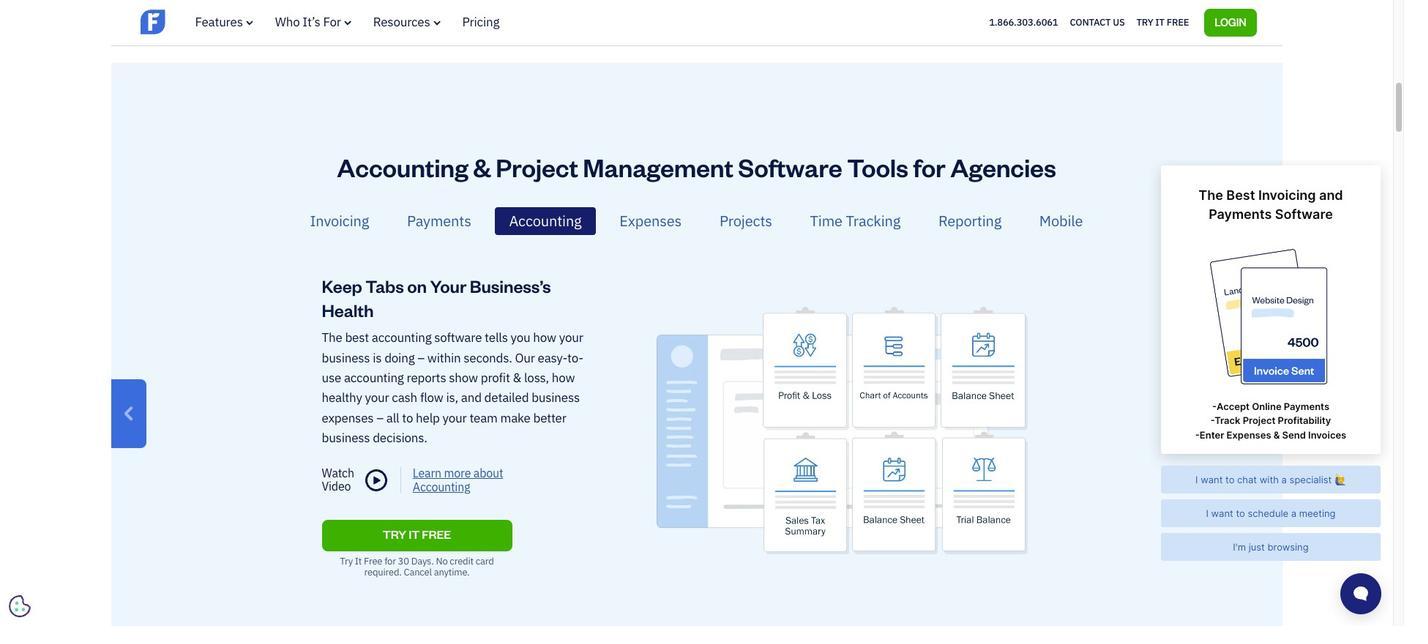 Task type: vqa. For each thing, say whether or not it's contained in the screenshot.
the bottom work
no



Task type: describe. For each thing, give the bounding box(es) containing it.
try it free link
[[1137, 13, 1189, 32]]

time tracking
[[810, 212, 901, 230]]

you
[[511, 330, 531, 346]]

1 horizontal spatial your
[[443, 410, 467, 426]]

login link
[[1205, 9, 1257, 36]]

team
[[470, 410, 498, 426]]

resources
[[373, 14, 430, 30]]

payments
[[407, 212, 471, 230]]

free for it
[[364, 555, 382, 567]]

try it free link
[[322, 520, 512, 551]]

watch video
[[322, 466, 354, 493]]

detailed
[[485, 390, 529, 406]]

features
[[195, 14, 243, 30]]

decisions.
[[373, 430, 427, 446]]

1 horizontal spatial –
[[418, 350, 425, 366]]

software
[[738, 151, 843, 183]]

cash
[[392, 390, 417, 406]]

free for it
[[1167, 16, 1189, 28]]

keep
[[322, 275, 362, 297]]

help
[[416, 410, 440, 426]]

all
[[387, 410, 399, 426]]

0 vertical spatial how
[[533, 330, 557, 346]]

credit
[[450, 555, 474, 567]]

projects
[[720, 212, 772, 230]]

time
[[810, 212, 843, 230]]

pricing link
[[463, 14, 500, 30]]

0 vertical spatial business
[[322, 350, 370, 366]]

easy-
[[538, 350, 568, 366]]

expenses
[[322, 410, 374, 426]]

the
[[322, 330, 342, 346]]

best
[[345, 330, 369, 346]]

expenses
[[620, 212, 682, 230]]

card
[[476, 555, 494, 567]]

reporting link
[[925, 207, 1016, 235]]

no
[[436, 555, 448, 567]]

software
[[434, 330, 482, 346]]

accounting inside learn more about accounting
[[413, 479, 470, 494]]

who it's for
[[275, 14, 341, 30]]

the best accounting software tells you how your business is doing – within seconds. our easy-to- use accounting reports show profit & loss, how healthy your cash flow is, and detailed business expenses – all to help your team make better business decisions.
[[322, 330, 584, 446]]

time tracking link
[[796, 207, 915, 235]]

1 vertical spatial business
[[532, 390, 580, 406]]

contact us link
[[1070, 13, 1125, 32]]

1 vertical spatial how
[[552, 370, 575, 386]]

flow
[[420, 390, 444, 406]]

video
[[322, 479, 351, 493]]

keep tabs on your business's health
[[322, 275, 551, 322]]

try for try it free
[[1137, 16, 1154, 28]]

0 horizontal spatial –
[[377, 410, 384, 426]]

your
[[430, 275, 467, 297]]

better
[[533, 410, 567, 426]]

more
[[444, 465, 471, 480]]

reports
[[407, 370, 446, 386]]

pricing
[[463, 14, 500, 30]]

accounting for accounting
[[509, 212, 582, 230]]

expenses link
[[606, 207, 696, 235]]

projects link
[[706, 207, 786, 235]]

learn
[[413, 465, 442, 480]]

accounting link
[[495, 207, 596, 235]]

0 horizontal spatial &
[[473, 151, 491, 183]]

and
[[461, 390, 482, 406]]

mobile
[[1040, 212, 1083, 230]]

payments link
[[393, 207, 485, 235]]

loss,
[[524, 370, 549, 386]]

agencies
[[951, 151, 1057, 183]]

accounting for accounting & project management software tools for agencies
[[337, 151, 468, 183]]

1 vertical spatial your
[[365, 390, 389, 406]]

for inside try it free for 30 days. no credit card required. cancel anytime.
[[385, 555, 396, 567]]

resources link
[[373, 14, 441, 30]]

freshbooks logo image
[[140, 8, 254, 36]]

use
[[322, 370, 341, 386]]

mobile link
[[1026, 207, 1097, 235]]

business's
[[470, 275, 551, 297]]

tabs
[[366, 275, 404, 297]]

days.
[[411, 555, 434, 567]]

healthy
[[322, 390, 362, 406]]

to
[[402, 410, 413, 426]]



Task type: locate. For each thing, give the bounding box(es) containing it.
health
[[322, 299, 374, 322]]

reporting
[[939, 212, 1002, 230]]

accounting up free
[[413, 479, 470, 494]]

0 horizontal spatial try
[[340, 555, 353, 567]]

make
[[501, 410, 531, 426]]

anytime.
[[434, 566, 470, 579]]

business up better on the bottom left of page
[[532, 390, 580, 406]]

is,
[[446, 390, 458, 406]]

learn more about accounting
[[413, 465, 503, 494]]

features link
[[195, 14, 253, 30]]

required.
[[364, 566, 402, 579]]

accounting & project management software tools for agencies
[[337, 151, 1057, 183]]

try
[[1137, 16, 1154, 28], [340, 555, 353, 567]]

it
[[355, 555, 362, 567]]

1 vertical spatial for
[[385, 555, 396, 567]]

0 horizontal spatial free
[[364, 555, 382, 567]]

on
[[407, 275, 427, 297]]

accounting up doing
[[372, 330, 432, 346]]

contact
[[1070, 16, 1111, 28]]

30
[[398, 555, 409, 567]]

is
[[373, 350, 382, 366]]

business down expenses
[[322, 430, 370, 446]]

1 horizontal spatial for
[[914, 151, 946, 183]]

for
[[914, 151, 946, 183], [385, 555, 396, 567]]

1 vertical spatial accounting
[[344, 370, 404, 386]]

& left loss,
[[513, 370, 521, 386]]

it
[[409, 526, 420, 542]]

for left 30
[[385, 555, 396, 567]]

0 vertical spatial your
[[559, 330, 583, 346]]

try inside try it free for 30 days. no credit card required. cancel anytime.
[[340, 555, 353, 567]]

1 vertical spatial try
[[340, 555, 353, 567]]

& left project
[[473, 151, 491, 183]]

your down is,
[[443, 410, 467, 426]]

our
[[515, 350, 535, 366]]

project
[[496, 151, 578, 183]]

for
[[323, 14, 341, 30]]

free
[[1167, 16, 1189, 28], [364, 555, 382, 567]]

cookie consent banner dialog
[[11, 446, 231, 615]]

0 vertical spatial try
[[1137, 16, 1154, 28]]

it's
[[303, 14, 321, 30]]

accounting down project
[[509, 212, 582, 230]]

try it free
[[1137, 16, 1189, 28]]

carousel accounting image
[[614, 289, 1072, 577]]

– up reports
[[418, 350, 425, 366]]

1 vertical spatial –
[[377, 410, 384, 426]]

tracking
[[846, 212, 901, 230]]

0 vertical spatial free
[[1167, 16, 1189, 28]]

try it free for 30 days. no credit card required. cancel anytime.
[[340, 555, 494, 579]]

about
[[474, 465, 503, 480]]

1 horizontal spatial try
[[1137, 16, 1154, 28]]

who
[[275, 14, 300, 30]]

profit
[[481, 370, 510, 386]]

tools
[[847, 151, 909, 183]]

0 vertical spatial accounting
[[337, 151, 468, 183]]

how down easy-
[[552, 370, 575, 386]]

accounting inside 'link'
[[509, 212, 582, 230]]

free inside try it free for 30 days. no credit card required. cancel anytime.
[[364, 555, 382, 567]]

2 vertical spatial business
[[322, 430, 370, 446]]

1.866.303.6061 link
[[989, 16, 1059, 28]]

invoicing link
[[296, 207, 383, 235]]

accounting down the is
[[344, 370, 404, 386]]

0 horizontal spatial your
[[365, 390, 389, 406]]

contact us
[[1070, 16, 1125, 28]]

accounting up payments at top
[[337, 151, 468, 183]]

business down best
[[322, 350, 370, 366]]

free inside try it free link
[[1167, 16, 1189, 28]]

cookie preferences image
[[9, 595, 31, 617]]

seconds.
[[464, 350, 512, 366]]

watch
[[322, 466, 354, 480]]

free
[[422, 526, 451, 542]]

for right tools
[[914, 151, 946, 183]]

2 horizontal spatial your
[[559, 330, 583, 346]]

your
[[559, 330, 583, 346], [365, 390, 389, 406], [443, 410, 467, 426]]

1 vertical spatial &
[[513, 370, 521, 386]]

–
[[418, 350, 425, 366], [377, 410, 384, 426]]

to-
[[568, 350, 584, 366]]

doing
[[385, 350, 415, 366]]

show
[[449, 370, 478, 386]]

0 vertical spatial &
[[473, 151, 491, 183]]

how
[[533, 330, 557, 346], [552, 370, 575, 386]]

1 vertical spatial accounting
[[509, 212, 582, 230]]

0 vertical spatial –
[[418, 350, 425, 366]]

accounting
[[372, 330, 432, 346], [344, 370, 404, 386]]

how up easy-
[[533, 330, 557, 346]]

1.866.303.6061
[[989, 16, 1059, 28]]

1 horizontal spatial &
[[513, 370, 521, 386]]

your up to-
[[559, 330, 583, 346]]

0 vertical spatial accounting
[[372, 330, 432, 346]]

who it's for link
[[275, 14, 351, 30]]

– left all
[[377, 410, 384, 426]]

learn more about accounting link
[[401, 465, 533, 494]]

invoicing
[[310, 212, 369, 230]]

2 vertical spatial accounting
[[413, 479, 470, 494]]

1 vertical spatial free
[[364, 555, 382, 567]]

cancel
[[404, 566, 432, 579]]

try
[[383, 526, 407, 542]]

0 vertical spatial for
[[914, 151, 946, 183]]

accounting
[[337, 151, 468, 183], [509, 212, 582, 230], [413, 479, 470, 494]]

tells
[[485, 330, 508, 346]]

your up all
[[365, 390, 389, 406]]

it
[[1156, 16, 1165, 28]]

login
[[1215, 15, 1247, 28]]

try for try it free for 30 days. no credit card required. cancel anytime.
[[340, 555, 353, 567]]

1 horizontal spatial free
[[1167, 16, 1189, 28]]

& inside the best accounting software tells you how your business is doing – within seconds. our easy-to- use accounting reports show profit & loss, how healthy your cash flow is, and detailed business expenses – all to help your team make better business decisions.
[[513, 370, 521, 386]]

management
[[583, 151, 734, 183]]

us
[[1113, 16, 1125, 28]]

within
[[428, 350, 461, 366]]

business
[[322, 350, 370, 366], [532, 390, 580, 406], [322, 430, 370, 446]]

2 vertical spatial your
[[443, 410, 467, 426]]

0 horizontal spatial for
[[385, 555, 396, 567]]



